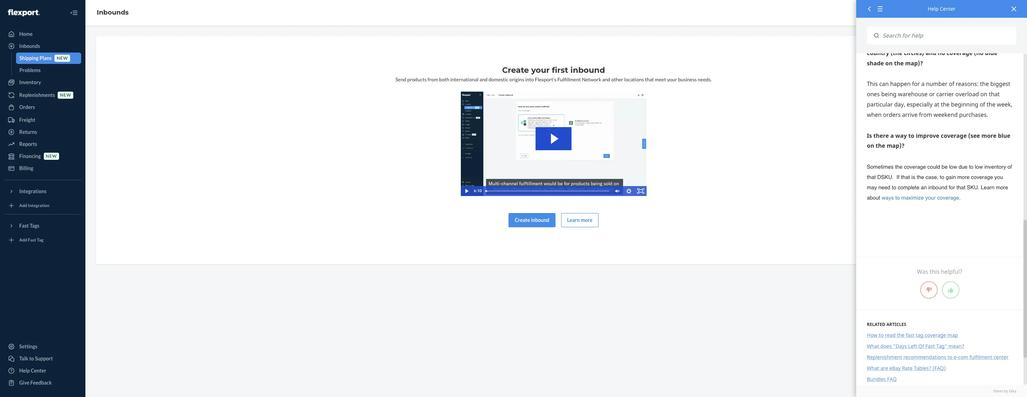 Task type: vqa. For each thing, say whether or not it's contained in the screenshot.
'-' within the products - available skus with no aliases skus with units but not linked to any integration (unfulfillable units)
no



Task type: describe. For each thing, give the bounding box(es) containing it.
products
[[407, 77, 427, 83]]

help center link
[[4, 366, 81, 377]]

fast inside fast tags dropdown button
[[19, 223, 29, 229]]

learn more
[[567, 217, 592, 223]]

elevio by dixa
[[993, 389, 1016, 394]]

what for what does "days left of fast tag" mean?
[[867, 343, 879, 350]]

tag"
[[936, 343, 947, 350]]

faq
[[887, 377, 897, 383]]

0 vertical spatial help
[[928, 5, 939, 12]]

tags
[[30, 223, 39, 229]]

what are ebay rate tables? (faq)
[[867, 366, 946, 372]]

coverage
[[925, 332, 946, 339]]

create your first inbound send products from both international and domestic origins into flexport's fulfillment network and other locations that meet your business needs.
[[395, 65, 712, 83]]

create inbound
[[515, 217, 549, 223]]

reports
[[19, 141, 37, 147]]

domestic
[[489, 77, 508, 83]]

tag
[[37, 238, 43, 243]]

talk to support
[[19, 356, 53, 362]]

integration
[[28, 203, 49, 209]]

fast tags
[[19, 223, 39, 229]]

left
[[908, 343, 917, 350]]

problems link
[[16, 65, 81, 76]]

was this helpful?
[[917, 268, 963, 276]]

bundles faq
[[867, 377, 897, 383]]

inventory
[[19, 79, 41, 85]]

inbound inside button
[[531, 217, 549, 223]]

international
[[450, 77, 479, 83]]

freight link
[[4, 115, 81, 126]]

0 horizontal spatial your
[[531, 65, 550, 75]]

give feedback button
[[4, 378, 81, 389]]

send
[[395, 77, 406, 83]]

orders
[[19, 104, 35, 110]]

what does "days left of fast tag" mean?
[[867, 343, 964, 350]]

create for inbound
[[515, 217, 530, 223]]

shipping
[[19, 55, 39, 61]]

by
[[1004, 389, 1008, 394]]

add for add integration
[[19, 203, 27, 209]]

(faq)
[[933, 366, 946, 372]]

Search search field
[[879, 27, 1016, 45]]

talk to support button
[[4, 354, 81, 365]]

freight
[[19, 117, 35, 123]]

1 horizontal spatial inbounds
[[97, 9, 129, 16]]

to for read
[[879, 332, 884, 339]]

new for replenishments
[[60, 93, 71, 98]]

from
[[428, 77, 438, 83]]

elevio
[[993, 389, 1003, 394]]

needs.
[[698, 77, 712, 83]]

shipping plans
[[19, 55, 52, 61]]

recommendations
[[903, 355, 946, 361]]

give
[[19, 380, 29, 386]]

meet
[[655, 77, 666, 83]]

reports link
[[4, 139, 81, 150]]

new for financing
[[46, 154, 57, 159]]

flexport logo image
[[8, 9, 40, 16]]

1 vertical spatial inbounds link
[[4, 41, 81, 52]]

rate
[[902, 366, 913, 372]]

tables?
[[914, 366, 931, 372]]

1 horizontal spatial your
[[667, 77, 677, 83]]

ebay
[[889, 366, 901, 372]]

inventory link
[[4, 77, 81, 88]]

home link
[[4, 28, 81, 40]]

origins
[[509, 77, 524, 83]]

integrations
[[19, 189, 46, 195]]

map
[[947, 332, 958, 339]]

replenishments
[[19, 92, 55, 98]]

elevio by dixa link
[[867, 389, 1016, 394]]

2 horizontal spatial to
[[948, 355, 952, 361]]

add fast tag link
[[4, 235, 81, 246]]

integrations button
[[4, 186, 81, 198]]

that
[[645, 77, 654, 83]]

are
[[881, 366, 888, 372]]

problems
[[19, 67, 41, 73]]

add integration
[[19, 203, 49, 209]]

billing link
[[4, 163, 81, 174]]



Task type: locate. For each thing, give the bounding box(es) containing it.
inbounds link
[[97, 9, 129, 16], [4, 41, 81, 52]]

orders link
[[4, 102, 81, 113]]

read
[[885, 332, 896, 339]]

both
[[439, 77, 449, 83]]

inbound left learn on the bottom
[[531, 217, 549, 223]]

of
[[918, 343, 924, 350]]

fulfillment
[[557, 77, 581, 83]]

add down fast tags
[[19, 238, 27, 243]]

articles
[[887, 322, 906, 328]]

fast
[[19, 223, 29, 229], [28, 238, 36, 243], [925, 343, 935, 350]]

1 vertical spatial inbounds
[[19, 43, 40, 49]]

to
[[879, 332, 884, 339], [948, 355, 952, 361], [29, 356, 34, 362]]

1 horizontal spatial inbound
[[571, 65, 605, 75]]

feedback
[[30, 380, 52, 386]]

flexport's
[[535, 77, 556, 83]]

0 vertical spatial new
[[57, 56, 68, 61]]

create inside create your first inbound send products from both international and domestic origins into flexport's fulfillment network and other locations that meet your business needs.
[[502, 65, 529, 75]]

your up "flexport's"
[[531, 65, 550, 75]]

learn more button
[[561, 213, 598, 228]]

1 vertical spatial your
[[667, 77, 677, 83]]

help
[[928, 5, 939, 12], [19, 368, 30, 374]]

what
[[867, 343, 879, 350], [867, 366, 879, 372]]

mean?
[[948, 343, 964, 350]]

inbounds
[[97, 9, 129, 16], [19, 43, 40, 49]]

fast inside add fast tag link
[[28, 238, 36, 243]]

billing
[[19, 165, 33, 172]]

0 vertical spatial inbounds
[[97, 9, 129, 16]]

0 horizontal spatial inbound
[[531, 217, 549, 223]]

replenishment recommendations to e-com fulfilment center
[[867, 355, 1009, 361]]

help center up search search box
[[928, 5, 956, 12]]

and left other
[[602, 77, 610, 83]]

0 vertical spatial your
[[531, 65, 550, 75]]

0 vertical spatial fast
[[19, 223, 29, 229]]

0 vertical spatial what
[[867, 343, 879, 350]]

0 vertical spatial add
[[19, 203, 27, 209]]

com
[[958, 355, 968, 361]]

does
[[881, 343, 892, 350]]

0 vertical spatial create
[[502, 65, 529, 75]]

video element
[[461, 92, 646, 196]]

replenishment
[[867, 355, 902, 361]]

center up search search box
[[940, 5, 956, 12]]

e-
[[954, 355, 958, 361]]

1 vertical spatial inbound
[[531, 217, 549, 223]]

1 vertical spatial help center
[[19, 368, 46, 374]]

talk
[[19, 356, 28, 362]]

1 vertical spatial fast
[[28, 238, 36, 243]]

1 add from the top
[[19, 203, 27, 209]]

add inside add integration link
[[19, 203, 27, 209]]

how
[[867, 332, 878, 339]]

1 vertical spatial create
[[515, 217, 530, 223]]

more
[[581, 217, 592, 223]]

related
[[867, 322, 885, 328]]

inbound inside create your first inbound send products from both international and domestic origins into flexport's fulfillment network and other locations that meet your business needs.
[[571, 65, 605, 75]]

support
[[35, 356, 53, 362]]

2 vertical spatial new
[[46, 154, 57, 159]]

tag
[[916, 332, 924, 339]]

add integration link
[[4, 200, 81, 212]]

1 and from the left
[[480, 77, 488, 83]]

into
[[525, 77, 534, 83]]

create inside button
[[515, 217, 530, 223]]

center
[[994, 355, 1009, 361]]

what for what are ebay rate tables? (faq)
[[867, 366, 879, 372]]

business
[[678, 77, 697, 83]]

plans
[[40, 55, 52, 61]]

2 vertical spatial fast
[[925, 343, 935, 350]]

how to read the fast tag coverage map
[[867, 332, 958, 339]]

0 horizontal spatial help center
[[19, 368, 46, 374]]

first
[[552, 65, 568, 75]]

locations
[[624, 77, 644, 83]]

1 vertical spatial center
[[31, 368, 46, 374]]

create inbound button
[[509, 213, 555, 228]]

1 vertical spatial help
[[19, 368, 30, 374]]

1 horizontal spatial inbounds link
[[97, 9, 129, 16]]

help up give
[[19, 368, 30, 374]]

2 and from the left
[[602, 77, 610, 83]]

new up orders link
[[60, 93, 71, 98]]

add inside add fast tag link
[[19, 238, 27, 243]]

create
[[502, 65, 529, 75], [515, 217, 530, 223]]

0 horizontal spatial center
[[31, 368, 46, 374]]

1 vertical spatial add
[[19, 238, 27, 243]]

1 horizontal spatial and
[[602, 77, 610, 83]]

inbound
[[571, 65, 605, 75], [531, 217, 549, 223]]

was
[[917, 268, 928, 276]]

fast right of on the right bottom of the page
[[925, 343, 935, 350]]

0 horizontal spatial help
[[19, 368, 30, 374]]

to right talk
[[29, 356, 34, 362]]

the
[[897, 332, 905, 339]]

to inside button
[[29, 356, 34, 362]]

help center
[[928, 5, 956, 12], [19, 368, 46, 374]]

add
[[19, 203, 27, 209], [19, 238, 27, 243]]

and
[[480, 77, 488, 83], [602, 77, 610, 83]]

0 horizontal spatial to
[[29, 356, 34, 362]]

"days
[[893, 343, 907, 350]]

new for shipping plans
[[57, 56, 68, 61]]

help up search search box
[[928, 5, 939, 12]]

inbound up 'network'
[[571, 65, 605, 75]]

0 vertical spatial inbound
[[571, 65, 605, 75]]

new right plans
[[57, 56, 68, 61]]

financing
[[19, 153, 41, 159]]

network
[[582, 77, 601, 83]]

returns
[[19, 129, 37, 135]]

this
[[930, 268, 940, 276]]

and left domestic
[[480, 77, 488, 83]]

fast
[[906, 332, 915, 339]]

to left e-
[[948, 355, 952, 361]]

1 vertical spatial new
[[60, 93, 71, 98]]

fast left "tags"
[[19, 223, 29, 229]]

0 horizontal spatial inbounds
[[19, 43, 40, 49]]

home
[[19, 31, 33, 37]]

new down reports "link"
[[46, 154, 57, 159]]

what left are on the right of page
[[867, 366, 879, 372]]

0 vertical spatial inbounds link
[[97, 9, 129, 16]]

0 vertical spatial help center
[[928, 5, 956, 12]]

your
[[531, 65, 550, 75], [667, 77, 677, 83]]

give feedback
[[19, 380, 52, 386]]

other
[[611, 77, 623, 83]]

1 what from the top
[[867, 343, 879, 350]]

2 what from the top
[[867, 366, 879, 372]]

0 vertical spatial center
[[940, 5, 956, 12]]

to for support
[[29, 356, 34, 362]]

new
[[57, 56, 68, 61], [60, 93, 71, 98], [46, 154, 57, 159]]

close navigation image
[[70, 9, 78, 17]]

your right meet
[[667, 77, 677, 83]]

center down talk to support
[[31, 368, 46, 374]]

to right how on the bottom right
[[879, 332, 884, 339]]

1 horizontal spatial help center
[[928, 5, 956, 12]]

0 horizontal spatial and
[[480, 77, 488, 83]]

1 horizontal spatial center
[[940, 5, 956, 12]]

2 add from the top
[[19, 238, 27, 243]]

1 horizontal spatial to
[[879, 332, 884, 339]]

add left integration
[[19, 203, 27, 209]]

dixa
[[1009, 389, 1016, 394]]

1 horizontal spatial help
[[928, 5, 939, 12]]

add for add fast tag
[[19, 238, 27, 243]]

settings link
[[4, 342, 81, 353]]

what down how on the bottom right
[[867, 343, 879, 350]]

help center up give feedback
[[19, 368, 46, 374]]

fast left tag
[[28, 238, 36, 243]]

0 horizontal spatial inbounds link
[[4, 41, 81, 52]]

create for your
[[502, 65, 529, 75]]

helpful?
[[941, 268, 963, 276]]

add fast tag
[[19, 238, 43, 243]]

video thumbnail image
[[461, 92, 646, 196], [461, 92, 646, 196]]

1 vertical spatial what
[[867, 366, 879, 372]]

returns link
[[4, 127, 81, 138]]



